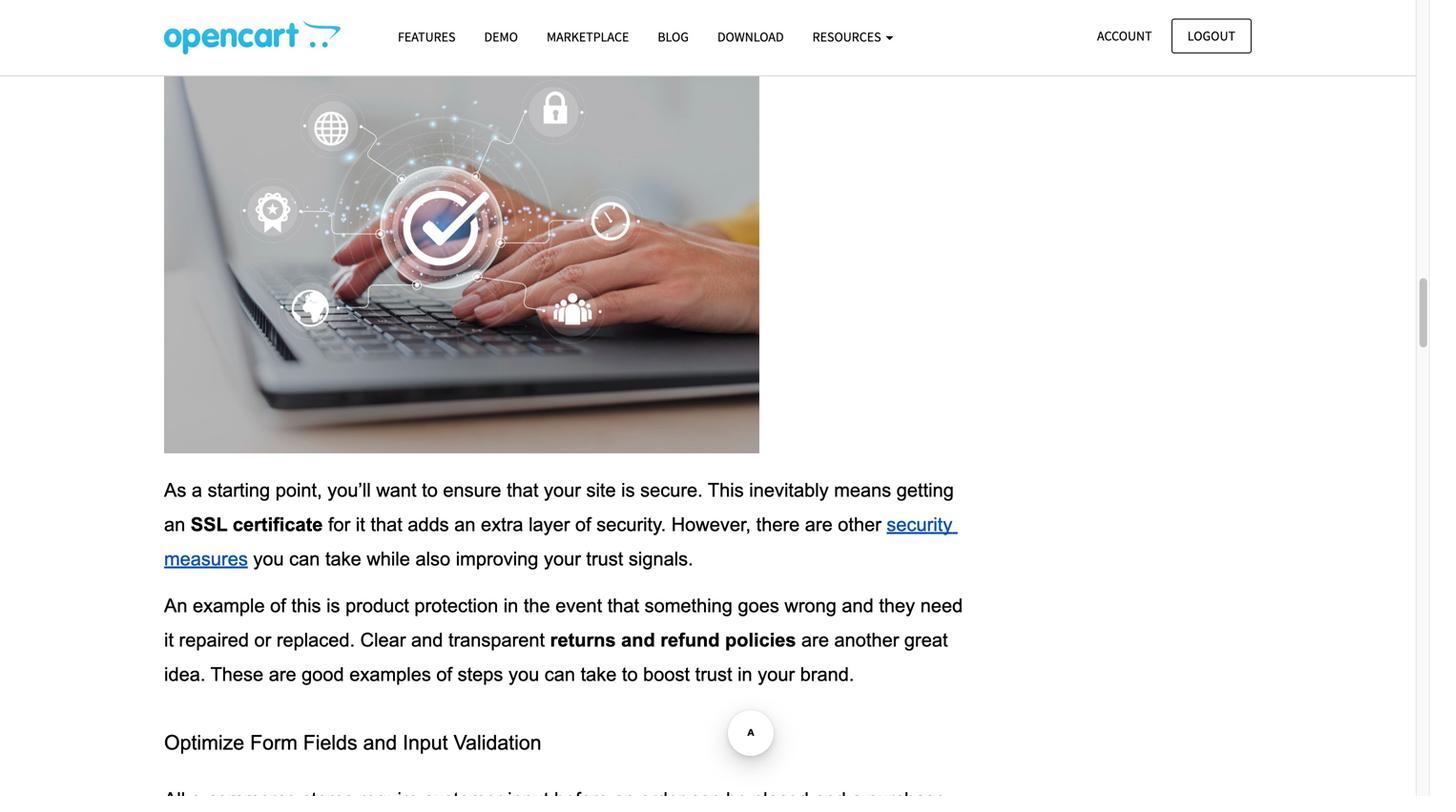 Task type: locate. For each thing, give the bounding box(es) containing it.
in down policies
[[738, 664, 753, 685]]

0 vertical spatial that
[[507, 480, 539, 501]]

0 horizontal spatial to
[[422, 480, 438, 501]]

1 horizontal spatial can
[[545, 664, 576, 685]]

1 horizontal spatial it
[[356, 514, 365, 535]]

1 vertical spatial to
[[622, 664, 638, 685]]

0 vertical spatial you
[[253, 548, 284, 569]]

need
[[921, 595, 963, 616]]

security
[[887, 514, 953, 535]]

1 vertical spatial you
[[509, 664, 540, 685]]

you down certificate
[[253, 548, 284, 569]]

2 horizontal spatial that
[[608, 595, 640, 616]]

1 horizontal spatial take
[[581, 664, 617, 685]]

0 horizontal spatial you
[[253, 548, 284, 569]]

0 vertical spatial take
[[326, 548, 362, 569]]

1 vertical spatial of
[[270, 595, 286, 616]]

is right the site
[[622, 480, 635, 501]]

0 horizontal spatial an
[[164, 514, 185, 535]]

of inside an example of this is product protection in the event that something goes wrong and they need it repaired or replaced. clear and transparent
[[270, 595, 286, 616]]

can
[[289, 548, 320, 569], [545, 664, 576, 685]]

0 vertical spatial are
[[806, 514, 833, 535]]

and
[[388, 10, 422, 33], [842, 595, 874, 616], [411, 630, 443, 651], [622, 630, 656, 651], [363, 731, 397, 754]]

logout
[[1188, 27, 1236, 44]]

validation
[[454, 731, 542, 754]]

is inside an example of this is product protection in the event that something goes wrong and they need it repaired or replaced. clear and transparent
[[327, 595, 340, 616]]

event
[[556, 595, 603, 616]]

1 vertical spatial take
[[581, 664, 617, 685]]

it right for
[[356, 514, 365, 535]]

trust down security.
[[587, 548, 624, 569]]

input
[[403, 731, 448, 754]]

are down or
[[269, 664, 297, 685]]

0 horizontal spatial that
[[371, 514, 403, 535]]

getting
[[897, 480, 954, 501]]

of right layer
[[576, 514, 592, 535]]

1 horizontal spatial of
[[437, 664, 453, 685]]

1 horizontal spatial is
[[622, 480, 635, 501]]

and up another
[[842, 595, 874, 616]]

your
[[544, 480, 581, 501], [544, 548, 581, 569], [758, 664, 795, 685]]

take down for
[[326, 548, 362, 569]]

goes
[[738, 595, 780, 616]]

1 horizontal spatial in
[[738, 664, 753, 685]]

to left boost
[[622, 664, 638, 685]]

2 horizontal spatial of
[[576, 514, 592, 535]]

2 vertical spatial your
[[758, 664, 795, 685]]

0 horizontal spatial trust
[[587, 548, 624, 569]]

the
[[524, 595, 551, 616]]

0 horizontal spatial of
[[270, 595, 286, 616]]

an inside as a starting point, you'll want to ensure that your site is secure. this inevitably means getting an
[[164, 514, 185, 535]]

you right steps
[[509, 664, 540, 685]]

to right want
[[422, 480, 438, 501]]

blog
[[658, 28, 689, 45]]

improving
[[456, 548, 539, 569]]

take down returns
[[581, 664, 617, 685]]

an up you can take while also improving your trust signals.
[[455, 514, 476, 535]]

you can take while also improving your trust signals.
[[248, 548, 694, 569]]

logout link
[[1172, 19, 1252, 53]]

0 vertical spatial is
[[622, 480, 635, 501]]

to
[[422, 480, 438, 501], [622, 664, 638, 685]]

trust
[[587, 548, 624, 569], [696, 664, 733, 685]]

good
[[302, 664, 344, 685]]

0 horizontal spatial in
[[504, 595, 519, 616]]

can down returns
[[545, 664, 576, 685]]

trust
[[265, 10, 310, 33]]

other
[[838, 514, 882, 535]]

1 vertical spatial is
[[327, 595, 340, 616]]

it down an
[[164, 630, 174, 651]]

are down wrong
[[802, 630, 830, 651]]

great
[[905, 630, 948, 651]]

your down policies
[[758, 664, 795, 685]]

1 horizontal spatial an
[[455, 514, 476, 535]]

of left steps
[[437, 664, 453, 685]]

0 vertical spatial of
[[576, 514, 592, 535]]

take inside are another great idea. these are good examples of steps you can take to boost trust in your brand.
[[581, 664, 617, 685]]

0 vertical spatial in
[[504, 595, 519, 616]]

is inside as a starting point, you'll want to ensure that your site is secure. this inevitably means getting an
[[622, 480, 635, 501]]

trust inside are another great idea. these are good examples of steps you can take to boost trust in your brand.
[[696, 664, 733, 685]]

take
[[326, 548, 362, 569], [581, 664, 617, 685]]

0 vertical spatial it
[[356, 514, 365, 535]]

for
[[328, 514, 351, 535]]

examples
[[350, 664, 431, 685]]

your up layer
[[544, 480, 581, 501]]

clear
[[361, 630, 406, 651]]

an
[[164, 595, 188, 616]]

is
[[622, 480, 635, 501], [327, 595, 340, 616]]

in left the
[[504, 595, 519, 616]]

0 vertical spatial your
[[544, 480, 581, 501]]

you'll
[[328, 480, 371, 501]]

and left input
[[363, 731, 397, 754]]

it
[[356, 514, 365, 535], [164, 630, 174, 651]]

these
[[211, 664, 264, 685]]

an left ssl
[[164, 514, 185, 535]]

is right "this"
[[327, 595, 340, 616]]

of
[[576, 514, 592, 535], [270, 595, 286, 616], [437, 664, 453, 685]]

returns and refund policies
[[551, 630, 797, 651]]

refund
[[661, 630, 720, 651]]

trust down refund
[[696, 664, 733, 685]]

that right the event
[[608, 595, 640, 616]]

are
[[806, 514, 833, 535], [802, 630, 830, 651], [269, 664, 297, 685]]

while
[[367, 548, 410, 569]]

1 vertical spatial can
[[545, 664, 576, 685]]

measures
[[164, 548, 248, 569]]

a
[[192, 480, 202, 501]]

2 an from the left
[[455, 514, 476, 535]]

1 vertical spatial it
[[164, 630, 174, 651]]

1 an from the left
[[164, 514, 185, 535]]

form
[[250, 731, 298, 754]]

can down certificate
[[289, 548, 320, 569]]

to inside as a starting point, you'll want to ensure that your site is secure. this inevitably means getting an
[[422, 480, 438, 501]]

0 vertical spatial can
[[289, 548, 320, 569]]

0 vertical spatial to
[[422, 480, 438, 501]]

1 vertical spatial are
[[802, 630, 830, 651]]

2 vertical spatial of
[[437, 664, 453, 685]]

starting
[[208, 480, 270, 501]]

conversion magic: uncovered strategies to optimize opencart checkout image
[[164, 20, 341, 54]]

secure.
[[641, 480, 703, 501]]

1 vertical spatial in
[[738, 664, 753, 685]]

in inside are another great idea. these are good examples of steps you can take to boost trust in your brand.
[[738, 664, 753, 685]]

of left "this"
[[270, 595, 286, 616]]

optimizе form fields and input validation
[[164, 731, 542, 754]]

brand.
[[801, 664, 855, 685]]

extra
[[481, 514, 524, 535]]

1 horizontal spatial to
[[622, 664, 638, 685]]

1 horizontal spatial trust
[[696, 664, 733, 685]]

means
[[835, 480, 892, 501]]

protection
[[415, 595, 498, 616]]

your inside are another great idea. these are good examples of steps you can take to boost trust in your brand.
[[758, 664, 795, 685]]

that up while
[[371, 514, 403, 535]]

1 vertical spatial trust
[[696, 664, 733, 685]]

demo
[[484, 28, 518, 45]]

0 horizontal spatial it
[[164, 630, 174, 651]]

that
[[507, 480, 539, 501], [371, 514, 403, 535], [608, 595, 640, 616]]

in inside an example of this is product protection in the event that something goes wrong and they need it repaired or replaced. clear and transparent
[[504, 595, 519, 616]]

2 vertical spatial that
[[608, 595, 640, 616]]

policies
[[726, 630, 797, 651]]

1 horizontal spatial you
[[509, 664, 540, 685]]

1 vertical spatial that
[[371, 514, 403, 535]]

that up ssl certificate for it that adds an extra layer of security. however, there are other
[[507, 480, 539, 501]]

your down layer
[[544, 548, 581, 569]]

product
[[346, 595, 409, 616]]

are right there
[[806, 514, 833, 535]]

of inside are another great idea. these are good examples of steps you can take to boost trust in your brand.
[[437, 664, 453, 685]]

1 horizontal spatial that
[[507, 480, 539, 501]]

0 horizontal spatial is
[[327, 595, 340, 616]]

in
[[504, 595, 519, 616], [738, 664, 753, 685]]

and up boost
[[622, 630, 656, 651]]

you inside are another great idea. these are good examples of steps you can take to boost trust in your brand.
[[509, 664, 540, 685]]



Task type: vqa. For each thing, say whether or not it's contained in the screenshot.
Install's 'How'
no



Task type: describe. For each thing, give the bounding box(es) containing it.
account link
[[1082, 19, 1169, 53]]

example
[[193, 595, 265, 616]]

they
[[880, 595, 916, 616]]

your inside as a starting point, you'll want to ensure that your site is secure. this inevitably means getting an
[[544, 480, 581, 501]]

to inside are another great idea. these are good examples of steps you can take to boost trust in your brand.
[[622, 664, 638, 685]]

resources
[[813, 28, 884, 45]]

another
[[835, 630, 900, 651]]

there
[[757, 514, 800, 535]]

and right signals
[[388, 10, 422, 33]]

wrong
[[785, 595, 837, 616]]

2 vertical spatial are
[[269, 664, 297, 685]]

measures
[[507, 10, 597, 33]]

layer
[[529, 514, 570, 535]]

fields
[[303, 731, 358, 754]]

security
[[428, 10, 501, 33]]

download link
[[704, 20, 799, 54]]

an example of this is product protection in the event that something goes wrong and they need it repaired or replaced. clear and transparent
[[164, 595, 969, 651]]

demo link
[[470, 20, 533, 54]]

ssl
[[191, 514, 228, 535]]

and right clear
[[411, 630, 443, 651]]

steps
[[458, 664, 503, 685]]

blog link
[[644, 20, 704, 54]]

optimizе
[[164, 731, 245, 754]]

ssl certificate for it that adds an extra layer of security. however, there are other
[[191, 514, 887, 535]]

marketplace
[[547, 28, 629, 45]]

inevitably
[[750, 480, 829, 501]]

this
[[708, 480, 744, 501]]

that inside an example of this is product protection in the event that something goes wrong and they need it repaired or replaced. clear and transparent
[[608, 595, 640, 616]]

boost
[[644, 664, 690, 685]]

security measures
[[164, 514, 958, 569]]

signals.
[[629, 548, 694, 569]]

implement
[[164, 10, 259, 33]]

want
[[376, 480, 417, 501]]

or
[[254, 630, 271, 651]]

certificate
[[233, 514, 323, 535]]

point,
[[276, 480, 322, 501]]

replaced.
[[277, 630, 355, 651]]

something
[[645, 595, 733, 616]]

this
[[292, 595, 321, 616]]

security measures link
[[164, 512, 958, 571]]

ensure
[[443, 480, 502, 501]]

returns
[[551, 630, 616, 651]]

are another great idea. these are good examples of steps you can take to boost trust in your brand.
[[164, 630, 954, 685]]

security.
[[597, 514, 667, 535]]

repaired
[[179, 630, 249, 651]]

account
[[1098, 27, 1153, 44]]

download
[[718, 28, 784, 45]]

that inside as a starting point, you'll want to ensure that your site is secure. this inevitably means getting an
[[507, 480, 539, 501]]

0 horizontal spatial take
[[326, 548, 362, 569]]

features
[[398, 28, 456, 45]]

idea.
[[164, 664, 206, 685]]

implement trust signals and security measures
[[164, 10, 597, 33]]

signals
[[316, 10, 383, 33]]

as a starting point, you'll want to ensure that your site is secure. this inevitably means getting an
[[164, 480, 960, 535]]

1 vertical spatial your
[[544, 548, 581, 569]]

it inside an example of this is product protection in the event that something goes wrong and they need it repaired or replaced. clear and transparent
[[164, 630, 174, 651]]

can inside are another great idea. these are good examples of steps you can take to boost trust in your brand.
[[545, 664, 576, 685]]

site
[[587, 480, 616, 501]]

0 horizontal spatial can
[[289, 548, 320, 569]]

0 vertical spatial trust
[[587, 548, 624, 569]]

adds
[[408, 514, 449, 535]]

resources link
[[799, 20, 908, 54]]

as
[[164, 480, 186, 501]]

features link
[[384, 20, 470, 54]]

transparent
[[449, 630, 545, 651]]

also
[[416, 548, 451, 569]]

however,
[[672, 514, 751, 535]]

marketplace link
[[533, 20, 644, 54]]



